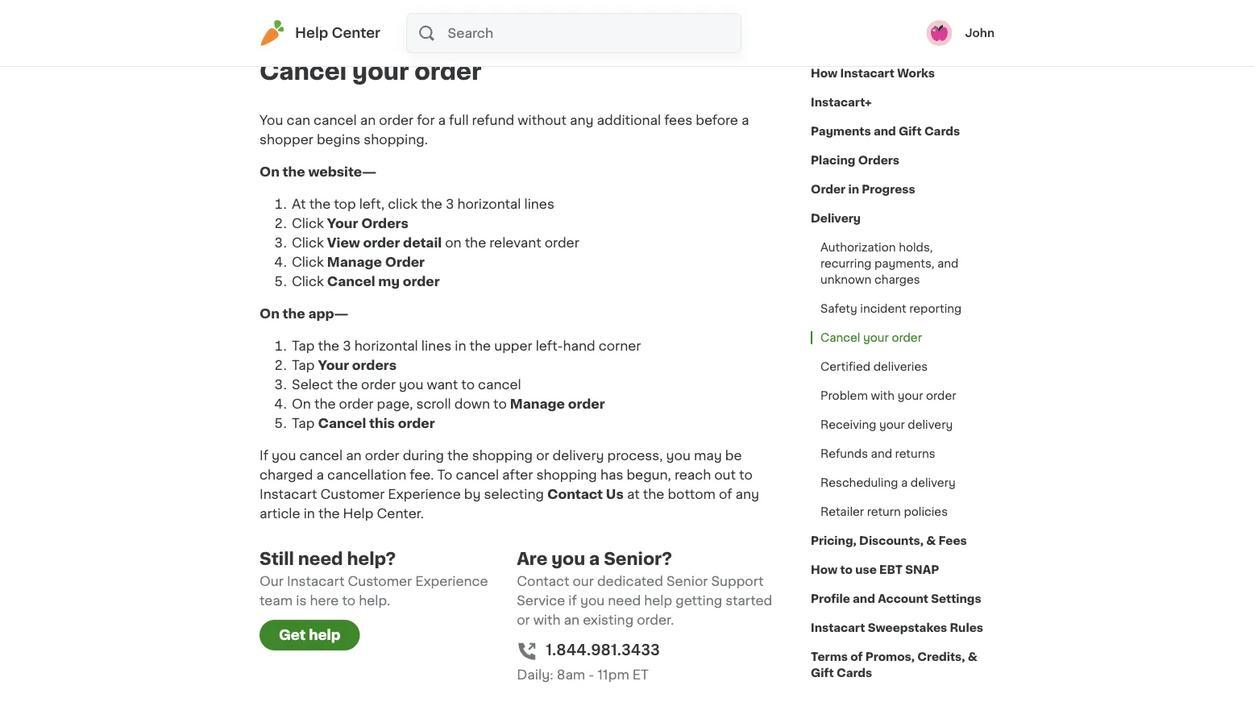 Task type: vqa. For each thing, say whether or not it's contained in the screenshot.
shopping
yes



Task type: describe. For each thing, give the bounding box(es) containing it.
retailer
[[821, 506, 864, 518]]

you right if
[[580, 594, 605, 607]]

1 horizontal spatial with
[[871, 390, 895, 402]]

on for on the app—
[[260, 307, 280, 320]]

process,
[[608, 449, 663, 462]]

safety
[[821, 303, 858, 314]]

you inside select the order you want to cancel on the order page, scroll down to manage order tap cancel this order
[[399, 378, 424, 391]]

by
[[464, 488, 481, 501]]

to inside "link"
[[841, 564, 853, 576]]

want
[[427, 378, 458, 391]]

-
[[589, 668, 595, 681]]

left-
[[536, 339, 563, 352]]

order inside you can cancel an order for a full refund without any additional fees before a shopper begins shopping.
[[379, 114, 414, 127]]

tap the 3 horizontal lines in the upper left-hand corner
[[292, 339, 645, 352]]

to right down
[[493, 397, 507, 410]]

incident
[[861, 303, 907, 314]]

help inside help center link
[[295, 26, 328, 40]]

certified deliveries link
[[811, 352, 938, 381]]

order inside at the top left, click the 3 horizontal lines click your orders click view order detail on the relevant order click manage order click cancel my order
[[385, 256, 425, 268]]

how to use ebt snap link
[[811, 556, 940, 585]]

and for returns
[[871, 448, 893, 460]]

& inside terms of promos, credits, & gift cards
[[968, 651, 978, 663]]

problem with your order link
[[811, 381, 966, 410]]

pricing, discounts, & fees link
[[811, 526, 967, 556]]

hand
[[563, 339, 596, 352]]

order down the deliveries
[[926, 390, 957, 402]]

begun,
[[627, 468, 671, 481]]

recurring
[[821, 258, 872, 269]]

team
[[260, 594, 293, 607]]

any inside you can cancel an order for a full refund without any additional fees before a shopper begins shopping.
[[570, 114, 594, 127]]

dedicated
[[597, 575, 663, 588]]

problem
[[821, 390, 868, 402]]

a inside are you a senior? contact our dedicated senior support service if you need help getting started or with an existing order.
[[589, 550, 600, 567]]

help inside button
[[309, 628, 341, 642]]

cancel inside select the order you want to cancel on the order page, scroll down to manage order tap cancel this order
[[318, 417, 366, 430]]

a right the for
[[438, 114, 446, 127]]

experience inside if you cancel an order during the shopping or delivery process, you may be charged a cancellation fee. to cancel after shopping has begun, reach out to instacart customer experience by selecting
[[388, 488, 461, 501]]

if
[[260, 449, 268, 462]]

or inside if you cancel an order during the shopping or delivery process, you may be charged a cancellation fee. to cancel after shopping has begun, reach out to instacart customer experience by selecting
[[536, 449, 549, 462]]

order down "orders"
[[361, 378, 396, 391]]

help.
[[359, 594, 390, 607]]

you up reach
[[666, 449, 691, 462]]

center.
[[377, 507, 424, 520]]

delivery for receiving your delivery
[[908, 419, 953, 431]]

4 click from the top
[[292, 275, 324, 288]]

during
[[403, 449, 444, 462]]

the down select
[[314, 397, 336, 410]]

the left upper
[[470, 339, 491, 352]]

your down problem with your order
[[880, 419, 905, 431]]

3 click from the top
[[292, 256, 324, 268]]

profile and account settings
[[811, 593, 982, 605]]

1.844.981.3433
[[546, 643, 660, 657]]

your down center
[[352, 60, 409, 83]]

down
[[455, 397, 490, 410]]

1 horizontal spatial orders
[[858, 155, 900, 166]]

discounts,
[[860, 535, 924, 547]]

shopper
[[260, 133, 313, 146]]

without
[[518, 114, 567, 127]]

account
[[878, 593, 929, 605]]

manage inside select the order you want to cancel on the order page, scroll down to manage order tap cancel this order
[[510, 397, 565, 410]]

to up down
[[461, 378, 475, 391]]

order down 'scroll'
[[398, 417, 435, 430]]

reporting
[[910, 303, 962, 314]]

certified deliveries
[[821, 361, 928, 372]]

article
[[260, 507, 300, 520]]

retailer return policies link
[[811, 497, 958, 526]]

1 horizontal spatial order
[[811, 184, 846, 195]]

horizontal inside at the top left, click the 3 horizontal lines click your orders click view order detail on the relevant order click manage order click cancel my order
[[457, 198, 521, 210]]

has
[[601, 468, 624, 481]]

cancel your order inside cancel your order link
[[821, 332, 922, 343]]

tap your orders
[[292, 359, 397, 372]]

problem with your order
[[821, 390, 957, 402]]

be
[[726, 449, 742, 462]]

how for how instacart works
[[811, 68, 838, 79]]

in inside at the bottom of any article in the help center.
[[304, 507, 315, 520]]

order right my
[[403, 275, 440, 288]]

instacart+ link
[[811, 88, 872, 117]]

are
[[517, 550, 548, 567]]

at
[[627, 488, 640, 501]]

charges
[[875, 274, 920, 285]]

sweepstakes
[[868, 622, 948, 634]]

after
[[502, 468, 533, 481]]

payments and gift cards link
[[811, 117, 960, 146]]

daily:
[[517, 668, 554, 681]]

may
[[694, 449, 722, 462]]

if
[[569, 594, 577, 607]]

policies
[[904, 506, 948, 518]]

cancel up by
[[456, 468, 499, 481]]

with inside are you a senior? contact our dedicated senior support service if you need help getting started or with an existing order.
[[533, 614, 561, 626]]

payments and gift cards
[[811, 126, 960, 137]]

a down returns
[[901, 477, 908, 489]]

of inside at the bottom of any article in the help center.
[[719, 488, 732, 501]]

scroll
[[416, 397, 451, 410]]

settings
[[931, 593, 982, 605]]

a right the before
[[742, 114, 749, 127]]

how to use ebt snap
[[811, 564, 940, 576]]

started
[[726, 594, 773, 607]]

order up the deliveries
[[892, 332, 922, 343]]

an for begins
[[360, 114, 376, 127]]

page,
[[377, 397, 413, 410]]

cancel up charged
[[299, 449, 343, 462]]

8am
[[557, 668, 585, 681]]

your up the certified deliveries
[[864, 332, 889, 343]]

if you cancel an order during the shopping or delivery process, you may be charged a cancellation fee. to cancel after shopping has begun, reach out to instacart customer experience by selecting
[[260, 449, 753, 501]]

you up our
[[552, 550, 585, 567]]

additional
[[597, 114, 661, 127]]

on inside select the order you want to cancel on the order page, scroll down to manage order tap cancel this order
[[292, 397, 311, 410]]

safety incident reporting
[[821, 303, 962, 314]]

rescheduling a delivery
[[821, 477, 956, 489]]

on the website—
[[260, 165, 377, 178]]

before
[[696, 114, 738, 127]]

user avatar image
[[927, 20, 953, 46]]

customer inside still need help? our instacart customer experience team is here to help.
[[348, 575, 412, 588]]

authorization
[[821, 242, 896, 253]]

website—
[[308, 165, 377, 178]]

returns
[[895, 448, 936, 460]]

order down hand
[[568, 397, 605, 410]]

placing orders
[[811, 155, 900, 166]]

the right click
[[421, 198, 443, 210]]

instacart image
[[260, 20, 285, 46]]

order inside if you cancel an order during the shopping or delivery process, you may be charged a cancellation fee. to cancel after shopping has begun, reach out to instacart customer experience by selecting
[[365, 449, 400, 462]]

manage inside at the top left, click the 3 horizontal lines click your orders click view order detail on the relevant order click manage order click cancel my order
[[327, 256, 382, 268]]

reach
[[675, 468, 711, 481]]

order up full
[[415, 60, 482, 83]]

pricing, discounts, & fees
[[811, 535, 967, 547]]

shopping.
[[364, 133, 428, 146]]

terms
[[811, 651, 848, 663]]

profile
[[811, 593, 850, 605]]

at the top left, click the 3 horizontal lines click your orders click view order detail on the relevant order click manage order click cancel my order
[[292, 198, 579, 288]]

selecting
[[484, 488, 544, 501]]

your down the deliveries
[[898, 390, 924, 402]]

select the order you want to cancel on the order page, scroll down to manage order tap cancel this order
[[292, 378, 605, 430]]

for
[[417, 114, 435, 127]]

the left app—
[[283, 307, 305, 320]]

get help button
[[260, 620, 360, 651]]

2 click from the top
[[292, 236, 324, 249]]



Task type: locate. For each thing, give the bounding box(es) containing it.
cards
[[925, 126, 960, 137], [837, 668, 873, 679]]

1 horizontal spatial gift
[[899, 126, 922, 137]]

1 vertical spatial lines
[[422, 339, 452, 352]]

of down out
[[719, 488, 732, 501]]

1 click from the top
[[292, 217, 324, 230]]

1 horizontal spatial cards
[[925, 126, 960, 137]]

1 vertical spatial gift
[[811, 668, 834, 679]]

rescheduling a delivery link
[[811, 468, 966, 497]]

0 horizontal spatial need
[[298, 550, 343, 567]]

on down select
[[292, 397, 311, 410]]

an up the shopping.
[[360, 114, 376, 127]]

detail
[[403, 236, 442, 249]]

shopping up the contact us
[[537, 468, 597, 481]]

& down rules
[[968, 651, 978, 663]]

manage
[[327, 256, 382, 268], [510, 397, 565, 410]]

orders down left,
[[361, 217, 409, 230]]

to right here
[[342, 594, 356, 607]]

placing
[[811, 155, 856, 166]]

help right instacart image
[[295, 26, 328, 40]]

my
[[378, 275, 400, 288]]

order up this
[[339, 397, 374, 410]]

1 vertical spatial order
[[385, 256, 425, 268]]

center
[[332, 26, 381, 40]]

cancel down safety
[[821, 332, 861, 343]]

and down use
[[853, 593, 875, 605]]

fees
[[939, 535, 967, 547]]

instacart up here
[[287, 575, 345, 588]]

on left app—
[[260, 307, 280, 320]]

delivery
[[811, 213, 861, 224]]

the
[[283, 165, 305, 178], [309, 198, 331, 210], [421, 198, 443, 210], [465, 236, 486, 249], [283, 307, 305, 320], [318, 339, 340, 352], [470, 339, 491, 352], [337, 378, 358, 391], [314, 397, 336, 410], [448, 449, 469, 462], [643, 488, 665, 501], [318, 507, 340, 520]]

1 vertical spatial 3
[[343, 339, 351, 352]]

2 tap from the top
[[292, 359, 315, 372]]

2 vertical spatial delivery
[[911, 477, 956, 489]]

0 vertical spatial cards
[[925, 126, 960, 137]]

tap inside select the order you want to cancel on the order page, scroll down to manage order tap cancel this order
[[292, 417, 315, 430]]

a inside if you cancel an order during the shopping or delivery process, you may be charged a cancellation fee. to cancel after shopping has begun, reach out to instacart customer experience by selecting
[[317, 468, 324, 481]]

order up the shopping.
[[379, 114, 414, 127]]

0 horizontal spatial in
[[304, 507, 315, 520]]

1 vertical spatial customer
[[348, 575, 412, 588]]

0 vertical spatial 3
[[446, 198, 454, 210]]

placing orders link
[[811, 146, 900, 175]]

manage down left-
[[510, 397, 565, 410]]

tap down on the app—
[[292, 339, 315, 352]]

orders
[[858, 155, 900, 166], [361, 217, 409, 230]]

& left fees
[[927, 535, 936, 547]]

2 how from the top
[[811, 564, 838, 576]]

authorization holds, recurring payments, and unknown charges
[[821, 242, 959, 285]]

0 horizontal spatial cards
[[837, 668, 873, 679]]

lines up relevant
[[524, 198, 555, 210]]

holds,
[[899, 242, 933, 253]]

you
[[260, 114, 283, 127]]

3 tap from the top
[[292, 417, 315, 430]]

cancel down help center link
[[260, 60, 347, 83]]

to right out
[[739, 468, 753, 481]]

order up cancellation at the left bottom of page
[[365, 449, 400, 462]]

you up charged
[[272, 449, 296, 462]]

instacart up instacart+
[[841, 68, 895, 79]]

1 horizontal spatial need
[[608, 594, 641, 607]]

help up order.
[[644, 594, 673, 607]]

cancel inside you can cancel an order for a full refund without any additional fees before a shopper begins shopping.
[[314, 114, 357, 127]]

1.844.981.3433 link
[[546, 640, 660, 662]]

0 horizontal spatial gift
[[811, 668, 834, 679]]

payments,
[[875, 258, 935, 269]]

1 horizontal spatial 3
[[446, 198, 454, 210]]

1 horizontal spatial manage
[[510, 397, 565, 410]]

fees
[[665, 114, 693, 127]]

1 vertical spatial with
[[533, 614, 561, 626]]

get help
[[279, 628, 341, 642]]

left,
[[359, 198, 385, 210]]

payments
[[811, 126, 871, 137]]

0 vertical spatial your
[[327, 217, 358, 230]]

you can cancel an order for a full refund without any additional fees before a shopper begins shopping.
[[260, 114, 749, 146]]

0 vertical spatial tap
[[292, 339, 315, 352]]

0 horizontal spatial any
[[570, 114, 594, 127]]

and for account
[[853, 593, 875, 605]]

instacart sweepstakes rules
[[811, 622, 984, 634]]

delivery for rescheduling a delivery
[[911, 477, 956, 489]]

0 horizontal spatial help
[[309, 628, 341, 642]]

1 vertical spatial help
[[309, 628, 341, 642]]

help
[[295, 26, 328, 40], [343, 507, 374, 520]]

gift inside terms of promos, credits, & gift cards
[[811, 668, 834, 679]]

1 horizontal spatial horizontal
[[457, 198, 521, 210]]

delivery
[[908, 419, 953, 431], [553, 449, 604, 462], [911, 477, 956, 489]]

0 horizontal spatial with
[[533, 614, 561, 626]]

in right the article
[[304, 507, 315, 520]]

0 vertical spatial shopping
[[472, 449, 533, 462]]

1 vertical spatial how
[[811, 564, 838, 576]]

order right view
[[363, 236, 400, 249]]

how inside "link"
[[811, 68, 838, 79]]

top
[[334, 198, 356, 210]]

bottom
[[668, 488, 716, 501]]

3
[[446, 198, 454, 210], [343, 339, 351, 352]]

order right relevant
[[545, 236, 579, 249]]

your up view
[[327, 217, 358, 230]]

the up tap your orders at left
[[318, 339, 340, 352]]

in up the want
[[455, 339, 466, 352]]

delivery inside if you cancel an order during the shopping or delivery process, you may be charged a cancellation fee. to cancel after shopping has begun, reach out to instacart customer experience by selecting
[[553, 449, 604, 462]]

experience inside still need help? our instacart customer experience team is here to help.
[[415, 575, 488, 588]]

and down receiving your delivery
[[871, 448, 893, 460]]

gift
[[899, 126, 922, 137], [811, 668, 834, 679]]

to inside if you cancel an order during the shopping or delivery process, you may be charged a cancellation fee. to cancel after shopping has begun, reach out to instacart customer experience by selecting
[[739, 468, 753, 481]]

0 vertical spatial orders
[[858, 155, 900, 166]]

customer inside if you cancel an order during the shopping or delivery process, you may be charged a cancellation fee. to cancel after shopping has begun, reach out to instacart customer experience by selecting
[[321, 488, 385, 501]]

cancel inside at the top left, click the 3 horizontal lines click your orders click view order detail on the relevant order click manage order click cancel my order
[[327, 275, 375, 288]]

2 vertical spatial tap
[[292, 417, 315, 430]]

the up at
[[283, 165, 305, 178]]

john
[[965, 27, 995, 39]]

cancel your order up the certified deliveries
[[821, 332, 922, 343]]

certified
[[821, 361, 871, 372]]

0 horizontal spatial order
[[385, 256, 425, 268]]

2 vertical spatial on
[[292, 397, 311, 410]]

you up page,
[[399, 378, 424, 391]]

0 vertical spatial on
[[260, 165, 280, 178]]

0 horizontal spatial 3
[[343, 339, 351, 352]]

help down cancellation at the left bottom of page
[[343, 507, 374, 520]]

an inside you can cancel an order for a full refund without any additional fees before a shopper begins shopping.
[[360, 114, 376, 127]]

0 horizontal spatial &
[[927, 535, 936, 547]]

0 vertical spatial &
[[927, 535, 936, 547]]

3 inside at the top left, click the 3 horizontal lines click your orders click view order detail on the relevant order click manage order click cancel my order
[[446, 198, 454, 210]]

0 vertical spatial customer
[[321, 488, 385, 501]]

order up my
[[385, 256, 425, 268]]

11pm
[[598, 668, 629, 681]]

0 vertical spatial horizontal
[[457, 198, 521, 210]]

0 vertical spatial in
[[849, 184, 859, 195]]

need up here
[[298, 550, 343, 567]]

of inside terms of promos, credits, & gift cards
[[851, 651, 863, 663]]

0 vertical spatial order
[[811, 184, 846, 195]]

cancel your order down center
[[260, 60, 482, 83]]

instacart inside still need help? our instacart customer experience team is here to help.
[[287, 575, 345, 588]]

0 vertical spatial how
[[811, 68, 838, 79]]

0 vertical spatial contact
[[547, 488, 603, 501]]

a up our
[[589, 550, 600, 567]]

1 horizontal spatial help
[[644, 594, 673, 607]]

help inside at the bottom of any article in the help center.
[[343, 507, 374, 520]]

0 horizontal spatial shopping
[[472, 449, 533, 462]]

instacart sweepstakes rules link
[[811, 614, 984, 643]]

the down begun,
[[643, 488, 665, 501]]

an inside if you cancel an order during the shopping or delivery process, you may be charged a cancellation fee. to cancel after shopping has begun, reach out to instacart customer experience by selecting
[[346, 449, 362, 462]]

gift down works
[[899, 126, 922, 137]]

refunds
[[821, 448, 868, 460]]

1 vertical spatial manage
[[510, 397, 565, 410]]

0 horizontal spatial manage
[[327, 256, 382, 268]]

retailer return policies
[[821, 506, 948, 518]]

0 vertical spatial of
[[719, 488, 732, 501]]

1 vertical spatial your
[[318, 359, 349, 372]]

1 vertical spatial an
[[346, 449, 362, 462]]

1 vertical spatial on
[[260, 307, 280, 320]]

orders inside at the top left, click the 3 horizontal lines click your orders click view order detail on the relevant order click manage order click cancel my order
[[361, 217, 409, 230]]

1 horizontal spatial cancel your order
[[821, 332, 922, 343]]

contact left 'us'
[[547, 488, 603, 501]]

receiving your delivery
[[821, 419, 953, 431]]

to inside still need help? our instacart customer experience team is here to help.
[[342, 594, 356, 607]]

orders
[[352, 359, 397, 372]]

1 horizontal spatial any
[[736, 488, 760, 501]]

rules
[[950, 622, 984, 634]]

1 vertical spatial cards
[[837, 668, 873, 679]]

help center
[[295, 26, 381, 40]]

0 vertical spatial experience
[[388, 488, 461, 501]]

or inside are you a senior? contact our dedicated senior support service if you need help getting started or with an existing order.
[[517, 614, 530, 626]]

pricing,
[[811, 535, 857, 547]]

with down service
[[533, 614, 561, 626]]

2 vertical spatial in
[[304, 507, 315, 520]]

cancel up the begins
[[314, 114, 357, 127]]

delivery up has
[[553, 449, 604, 462]]

1 horizontal spatial or
[[536, 449, 549, 462]]

select
[[292, 378, 333, 391]]

horizontal up "orders"
[[355, 339, 418, 352]]

0 vertical spatial any
[[570, 114, 594, 127]]

need
[[298, 550, 343, 567], [608, 594, 641, 607]]

john link
[[927, 20, 995, 46]]

customer down cancellation at the left bottom of page
[[321, 488, 385, 501]]

need inside still need help? our instacart customer experience team is here to help.
[[298, 550, 343, 567]]

3 up tap your orders at left
[[343, 339, 351, 352]]

any right without
[[570, 114, 594, 127]]

corner
[[599, 339, 641, 352]]

instacart down profile
[[811, 622, 865, 634]]

0 vertical spatial need
[[298, 550, 343, 567]]

delivery up returns
[[908, 419, 953, 431]]

cards down "terms"
[[837, 668, 873, 679]]

use
[[856, 564, 877, 576]]

your inside at the top left, click the 3 horizontal lines click your orders click view order detail on the relevant order click manage order click cancel my order
[[327, 217, 358, 230]]

1 how from the top
[[811, 68, 838, 79]]

1 vertical spatial or
[[517, 614, 530, 626]]

0 vertical spatial manage
[[327, 256, 382, 268]]

click
[[292, 217, 324, 230], [292, 236, 324, 249], [292, 256, 324, 268], [292, 275, 324, 288]]

to
[[437, 468, 453, 481]]

0 vertical spatial help
[[295, 26, 328, 40]]

instacart inside if you cancel an order during the shopping or delivery process, you may be charged a cancellation fee. to cancel after shopping has begun, reach out to instacart customer experience by selecting
[[260, 488, 317, 501]]

help?
[[347, 550, 396, 567]]

1 vertical spatial shopping
[[537, 468, 597, 481]]

0 vertical spatial or
[[536, 449, 549, 462]]

1 vertical spatial tap
[[292, 359, 315, 372]]

and up placing orders link
[[874, 126, 896, 137]]

delivery up policies
[[911, 477, 956, 489]]

1 horizontal spatial help
[[343, 507, 374, 520]]

on
[[445, 236, 462, 249]]

instacart inside "link"
[[841, 68, 895, 79]]

horizontal up relevant
[[457, 198, 521, 210]]

Search search field
[[446, 14, 741, 52]]

the up to
[[448, 449, 469, 462]]

of right "terms"
[[851, 651, 863, 663]]

a right charged
[[317, 468, 324, 481]]

1 horizontal spatial lines
[[524, 198, 555, 210]]

authorization holds, recurring payments, and unknown charges link
[[811, 233, 995, 294]]

an for cancellation
[[346, 449, 362, 462]]

1 horizontal spatial of
[[851, 651, 863, 663]]

1 vertical spatial experience
[[415, 575, 488, 588]]

return
[[867, 506, 901, 518]]

our
[[260, 575, 284, 588]]

0 vertical spatial with
[[871, 390, 895, 402]]

0 vertical spatial an
[[360, 114, 376, 127]]

1 vertical spatial contact
[[517, 575, 570, 588]]

of
[[719, 488, 732, 501], [851, 651, 863, 663]]

order.
[[637, 614, 674, 626]]

1 vertical spatial cancel your order
[[821, 332, 922, 343]]

any inside at the bottom of any article in the help center.
[[736, 488, 760, 501]]

tap down select
[[292, 417, 315, 430]]

the right on
[[465, 236, 486, 249]]

refunds and returns
[[821, 448, 936, 460]]

existing
[[583, 614, 634, 626]]

tap for tap your orders
[[292, 359, 315, 372]]

cards down works
[[925, 126, 960, 137]]

1 vertical spatial orders
[[361, 217, 409, 230]]

progress
[[862, 184, 916, 195]]

lines up the want
[[422, 339, 452, 352]]

1 vertical spatial in
[[455, 339, 466, 352]]

0 vertical spatial gift
[[899, 126, 922, 137]]

1 horizontal spatial shopping
[[537, 468, 597, 481]]

1 vertical spatial any
[[736, 488, 760, 501]]

0 vertical spatial lines
[[524, 198, 555, 210]]

0 horizontal spatial lines
[[422, 339, 452, 352]]

senior
[[667, 575, 708, 588]]

how instacart works link
[[811, 59, 935, 88]]

1 vertical spatial horizontal
[[355, 339, 418, 352]]

how inside "link"
[[811, 564, 838, 576]]

us
[[606, 488, 624, 501]]

lines inside at the top left, click the 3 horizontal lines click your orders click view order detail on the relevant order click manage order click cancel my order
[[524, 198, 555, 210]]

an inside are you a senior? contact our dedicated senior support service if you need help getting started or with an existing order.
[[564, 614, 580, 626]]

1 horizontal spatial in
[[455, 339, 466, 352]]

1 vertical spatial help
[[343, 507, 374, 520]]

0 horizontal spatial help
[[295, 26, 328, 40]]

2 horizontal spatial in
[[849, 184, 859, 195]]

et
[[633, 668, 649, 681]]

an up cancellation at the left bottom of page
[[346, 449, 362, 462]]

an down if
[[564, 614, 580, 626]]

how for how to use ebt snap
[[811, 564, 838, 576]]

0 horizontal spatial cancel your order
[[260, 60, 482, 83]]

contact up service
[[517, 575, 570, 588]]

cards inside terms of promos, credits, & gift cards
[[837, 668, 873, 679]]

order down placing
[[811, 184, 846, 195]]

order in progress link
[[811, 175, 916, 204]]

cancel left this
[[318, 417, 366, 430]]

on down "shopper"
[[260, 165, 280, 178]]

or down service
[[517, 614, 530, 626]]

full
[[449, 114, 469, 127]]

to left use
[[841, 564, 853, 576]]

help inside are you a senior? contact our dedicated senior support service if you need help getting started or with an existing order.
[[644, 594, 673, 607]]

tap for tap the 3 horizontal lines in the upper left-hand corner
[[292, 339, 315, 352]]

snap
[[906, 564, 940, 576]]

on for on the website—
[[260, 165, 280, 178]]

1 tap from the top
[[292, 339, 315, 352]]

2 vertical spatial an
[[564, 614, 580, 626]]

3 up on
[[446, 198, 454, 210]]

1 horizontal spatial &
[[968, 651, 978, 663]]

the right the article
[[318, 507, 340, 520]]

refunds and returns link
[[811, 439, 945, 468]]

and inside authorization holds, recurring payments, and unknown charges
[[938, 258, 959, 269]]

0 vertical spatial cancel your order
[[260, 60, 482, 83]]

contact inside are you a senior? contact our dedicated senior support service if you need help getting started or with an existing order.
[[517, 575, 570, 588]]

help right the get
[[309, 628, 341, 642]]

0 horizontal spatial orders
[[361, 217, 409, 230]]

need inside are you a senior? contact our dedicated senior support service if you need help getting started or with an existing order.
[[608, 594, 641, 607]]

0 vertical spatial help
[[644, 594, 673, 607]]

1 vertical spatial &
[[968, 651, 978, 663]]

still need help? our instacart customer experience team is here to help.
[[260, 550, 488, 607]]

0 horizontal spatial horizontal
[[355, 339, 418, 352]]

help
[[644, 594, 673, 607], [309, 628, 341, 642]]

1 vertical spatial need
[[608, 594, 641, 607]]

the down tap your orders at left
[[337, 378, 358, 391]]

0 horizontal spatial of
[[719, 488, 732, 501]]

on the app—
[[260, 307, 349, 320]]

cancel left my
[[327, 275, 375, 288]]

promos,
[[866, 651, 915, 663]]

1 vertical spatial of
[[851, 651, 863, 663]]

0 horizontal spatial or
[[517, 614, 530, 626]]

customer up help.
[[348, 575, 412, 588]]

1 vertical spatial delivery
[[553, 449, 604, 462]]

our
[[573, 575, 594, 588]]

0 vertical spatial delivery
[[908, 419, 953, 431]]

receiving your delivery link
[[811, 410, 963, 439]]

manage down view
[[327, 256, 382, 268]]

still
[[260, 550, 294, 567]]

order in progress
[[811, 184, 916, 195]]

cancel
[[260, 60, 347, 83], [327, 275, 375, 288], [821, 332, 861, 343], [318, 417, 366, 430]]

your
[[352, 60, 409, 83], [864, 332, 889, 343], [898, 390, 924, 402], [880, 419, 905, 431]]

charged
[[260, 468, 313, 481]]

receiving
[[821, 419, 877, 431]]

tap
[[292, 339, 315, 352], [292, 359, 315, 372], [292, 417, 315, 430]]

cancel inside select the order you want to cancel on the order page, scroll down to manage order tap cancel this order
[[478, 378, 521, 391]]

your up select
[[318, 359, 349, 372]]

the right at
[[309, 198, 331, 210]]

how up instacart+ link
[[811, 68, 838, 79]]

and for gift
[[874, 126, 896, 137]]

the inside if you cancel an order during the shopping or delivery process, you may be charged a cancellation fee. to cancel after shopping has begun, reach out to instacart customer experience by selecting
[[448, 449, 469, 462]]

with up receiving your delivery
[[871, 390, 895, 402]]



